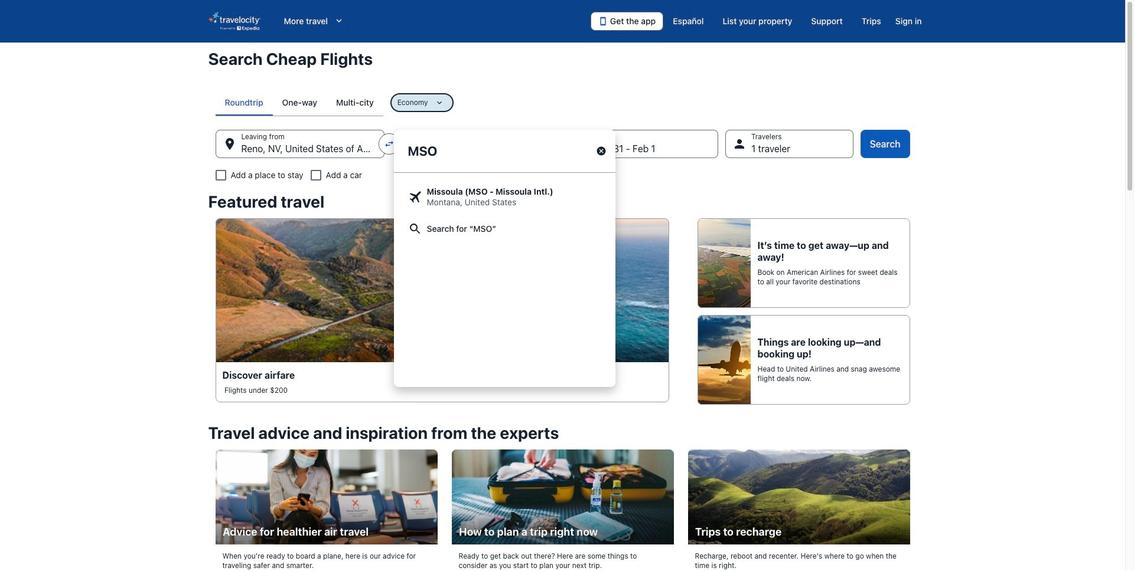 Task type: vqa. For each thing, say whether or not it's contained in the screenshot.
Featured travel region
yes



Task type: describe. For each thing, give the bounding box(es) containing it.
travel advice and inspiration from the experts region
[[201, 417, 924, 572]]

swap origin and destination values image
[[384, 139, 394, 149]]

featured travel region
[[201, 185, 924, 417]]

Going to text field
[[394, 130, 615, 172]]



Task type: locate. For each thing, give the bounding box(es) containing it.
tab list
[[215, 90, 383, 116]]

download the app button image
[[598, 17, 608, 26]]

travelocity logo image
[[208, 12, 260, 31]]

clear going to image
[[596, 146, 606, 157]]

main content
[[0, 43, 1125, 572]]



